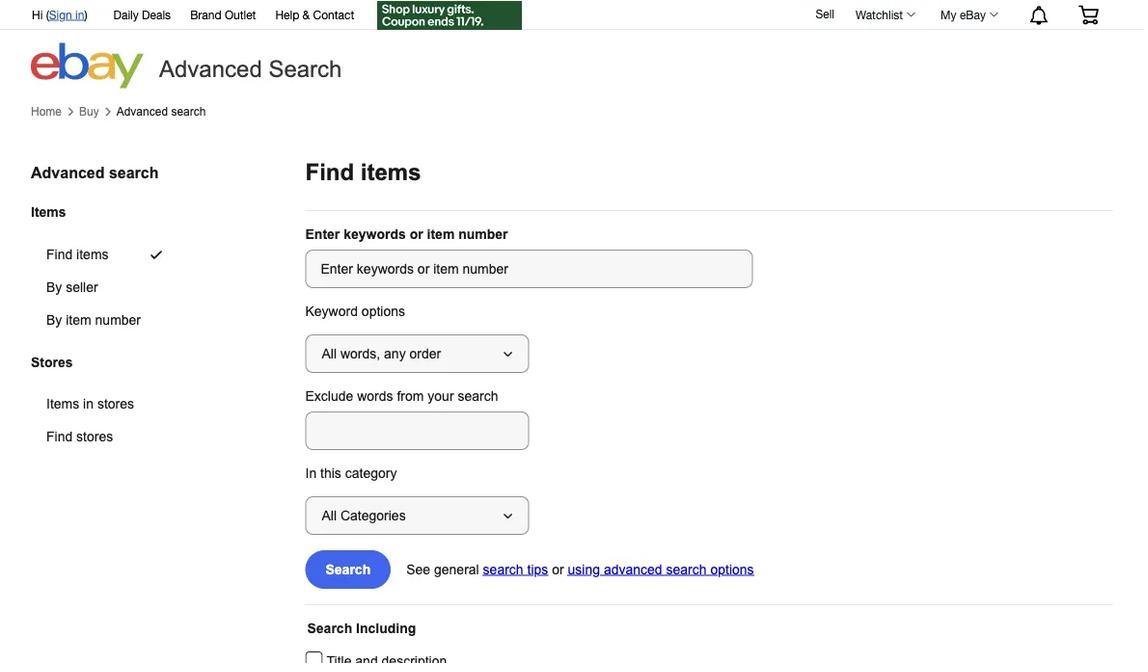 Task type: vqa. For each thing, say whether or not it's contained in the screenshot.
'See general search tips or using advanced search options'
yes



Task type: describe. For each thing, give the bounding box(es) containing it.
1 vertical spatial items
[[76, 247, 109, 262]]

1 horizontal spatial items
[[361, 160, 421, 185]]

items for items in stores
[[46, 397, 79, 412]]

daily deals link
[[113, 5, 171, 26]]

sell link
[[807, 7, 843, 20]]

daily
[[113, 8, 139, 21]]

help & contact link
[[275, 5, 354, 26]]

1 horizontal spatial find items
[[305, 160, 421, 185]]

daily deals
[[113, 8, 171, 21]]

1 horizontal spatial number
[[458, 227, 508, 242]]

my
[[941, 8, 957, 21]]

outlet
[[225, 8, 256, 21]]

0 vertical spatial options
[[362, 304, 405, 319]]

(
[[46, 8, 49, 21]]

using
[[568, 562, 600, 577]]

brand outlet link
[[190, 5, 256, 26]]

sign in link
[[49, 8, 84, 21]]

advanced search
[[159, 56, 342, 82]]

your
[[428, 389, 454, 404]]

search including
[[307, 621, 416, 636]]

your shopping cart image
[[1078, 5, 1100, 24]]

advanced search link
[[116, 105, 206, 119]]

find items link
[[31, 239, 187, 271]]

search button
[[305, 551, 391, 589]]

keyword
[[305, 304, 358, 319]]

search right advanced
[[666, 562, 707, 577]]

help & contact
[[275, 8, 354, 21]]

in inside account navigation
[[75, 8, 84, 21]]

find stores link
[[31, 421, 180, 454]]

1 vertical spatial stores
[[76, 430, 113, 445]]

sign
[[49, 8, 72, 21]]

0 vertical spatial find
[[305, 160, 354, 185]]

0 vertical spatial stores
[[97, 397, 134, 412]]

1 vertical spatial advanced search
[[31, 164, 159, 181]]

general
[[434, 562, 479, 577]]

account navigation
[[21, 0, 1113, 32]]

deals
[[142, 8, 171, 21]]

advanced inside advanced search link
[[116, 105, 168, 118]]

find for find items link at the top left of the page
[[46, 247, 73, 262]]

home link
[[31, 105, 62, 119]]

in this category
[[305, 466, 397, 481]]

enter keywords or item number
[[305, 227, 508, 242]]

find stores
[[46, 430, 113, 445]]

get the coupon image
[[377, 1, 522, 30]]

0 horizontal spatial item
[[66, 313, 91, 328]]

find for find stores link
[[46, 430, 73, 445]]

including
[[356, 621, 416, 636]]

watchlist
[[856, 8, 903, 21]]

items in stores link
[[31, 388, 180, 421]]

my ebay link
[[930, 3, 1007, 26]]

items for items
[[31, 205, 66, 220]]

1 vertical spatial in
[[83, 397, 94, 412]]

enter
[[305, 227, 340, 242]]

&
[[303, 8, 310, 21]]

see general search tips or using advanced search options
[[406, 562, 754, 577]]

category
[[345, 466, 397, 481]]



Task type: locate. For each thing, give the bounding box(es) containing it.
by
[[46, 280, 62, 295], [46, 313, 62, 328]]

by item number
[[46, 313, 141, 328]]

2 vertical spatial find
[[46, 430, 73, 445]]

search left including
[[307, 621, 352, 636]]

items up enter keywords or item number
[[361, 160, 421, 185]]

sell
[[816, 7, 835, 20]]

1 vertical spatial item
[[66, 313, 91, 328]]

items up find items link at the top left of the page
[[31, 205, 66, 220]]

1 vertical spatial by
[[46, 313, 62, 328]]

by for by item number
[[46, 313, 62, 328]]

stores up find stores link
[[97, 397, 134, 412]]

this
[[320, 466, 341, 481]]

search for search including
[[307, 621, 352, 636]]

search down advanced search link
[[109, 164, 159, 181]]

watchlist link
[[845, 3, 924, 26]]

from
[[397, 389, 424, 404]]

contact
[[313, 8, 354, 21]]

0 vertical spatial items
[[31, 205, 66, 220]]

words
[[357, 389, 393, 404]]

search inside button
[[326, 562, 371, 577]]

find up the enter
[[305, 160, 354, 185]]

find
[[305, 160, 354, 185], [46, 247, 73, 262], [46, 430, 73, 445]]

0 vertical spatial advanced search
[[116, 105, 206, 118]]

options
[[362, 304, 405, 319], [710, 562, 754, 577]]

exclude words from your search
[[305, 389, 498, 404]]

find items up "keywords"
[[305, 160, 421, 185]]

1 horizontal spatial options
[[710, 562, 754, 577]]

item down seller
[[66, 313, 91, 328]]

number up enter keywords or item number text box
[[458, 227, 508, 242]]

by seller link
[[31, 271, 187, 304]]

advanced
[[604, 562, 662, 577]]

1 vertical spatial find items
[[46, 247, 109, 262]]

0 vertical spatial by
[[46, 280, 62, 295]]

items up find stores
[[46, 397, 79, 412]]

or right "keywords"
[[410, 227, 423, 242]]

)
[[84, 8, 87, 21]]

advanced down buy "link"
[[31, 164, 105, 181]]

1 vertical spatial search
[[326, 562, 371, 577]]

0 vertical spatial number
[[458, 227, 508, 242]]

items in stores
[[46, 397, 134, 412]]

hi
[[32, 8, 43, 21]]

Exclude words from your search text field
[[305, 412, 529, 451]]

find items
[[305, 160, 421, 185], [46, 247, 109, 262]]

advanced right buy
[[116, 105, 168, 118]]

0 vertical spatial find items
[[305, 160, 421, 185]]

0 horizontal spatial find items
[[46, 247, 109, 262]]

0 vertical spatial or
[[410, 227, 423, 242]]

0 horizontal spatial or
[[410, 227, 423, 242]]

find up by seller
[[46, 247, 73, 262]]

0 horizontal spatial items
[[76, 247, 109, 262]]

my ebay
[[941, 8, 986, 21]]

hi ( sign in )
[[32, 8, 87, 21]]

find down items in stores
[[46, 430, 73, 445]]

buy
[[79, 105, 99, 118]]

search left tips
[[483, 562, 524, 577]]

banner
[[21, 0, 1113, 89]]

or right tips
[[552, 562, 564, 577]]

ebay
[[960, 8, 986, 21]]

1 horizontal spatial item
[[427, 227, 455, 242]]

search down help & contact link
[[269, 56, 342, 82]]

seller
[[66, 280, 98, 295]]

by item number link
[[31, 304, 187, 337]]

0 vertical spatial search
[[269, 56, 342, 82]]

1 horizontal spatial or
[[552, 562, 564, 577]]

2 vertical spatial search
[[307, 621, 352, 636]]

in
[[75, 8, 84, 21], [83, 397, 94, 412]]

search
[[171, 105, 206, 118], [109, 164, 159, 181], [458, 389, 498, 404], [483, 562, 524, 577], [666, 562, 707, 577]]

brand outlet
[[190, 8, 256, 21]]

by down by seller
[[46, 313, 62, 328]]

in up find stores
[[83, 397, 94, 412]]

keyword options
[[305, 304, 405, 319]]

buy link
[[79, 105, 99, 119]]

1 vertical spatial advanced
[[116, 105, 168, 118]]

1 vertical spatial options
[[710, 562, 754, 577]]

1 vertical spatial or
[[552, 562, 564, 577]]

or
[[410, 227, 423, 242], [552, 562, 564, 577]]

stores
[[97, 397, 134, 412], [76, 430, 113, 445]]

0 vertical spatial in
[[75, 8, 84, 21]]

items
[[361, 160, 421, 185], [76, 247, 109, 262]]

by left seller
[[46, 280, 62, 295]]

by seller
[[46, 280, 98, 295]]

0 vertical spatial advanced
[[159, 56, 262, 82]]

in
[[305, 466, 317, 481]]

find items up seller
[[46, 247, 109, 262]]

1 vertical spatial number
[[95, 313, 141, 328]]

stores
[[31, 355, 73, 370]]

search up search including
[[326, 562, 371, 577]]

1 vertical spatial find
[[46, 247, 73, 262]]

advanced
[[159, 56, 262, 82], [116, 105, 168, 118], [31, 164, 105, 181]]

exclude
[[305, 389, 353, 404]]

help
[[275, 8, 299, 21]]

2 vertical spatial advanced
[[31, 164, 105, 181]]

2 by from the top
[[46, 313, 62, 328]]

keywords
[[344, 227, 406, 242]]

home
[[31, 105, 62, 118]]

stores down items in stores
[[76, 430, 113, 445]]

see
[[406, 562, 430, 577]]

0 vertical spatial item
[[427, 227, 455, 242]]

in right sign
[[75, 8, 84, 21]]

item
[[427, 227, 455, 242], [66, 313, 91, 328]]

search
[[269, 56, 342, 82], [326, 562, 371, 577], [307, 621, 352, 636]]

items up seller
[[76, 247, 109, 262]]

banner containing sell
[[21, 0, 1113, 89]]

advanced search down buy "link"
[[31, 164, 159, 181]]

0 horizontal spatial number
[[95, 313, 141, 328]]

Enter keywords or item number text field
[[305, 250, 753, 288]]

number
[[458, 227, 508, 242], [95, 313, 141, 328]]

using advanced search options link
[[568, 562, 754, 577]]

0 horizontal spatial options
[[362, 304, 405, 319]]

search for 'search' button
[[326, 562, 371, 577]]

search tips link
[[483, 562, 548, 577]]

brand
[[190, 8, 221, 21]]

0 vertical spatial items
[[361, 160, 421, 185]]

1 by from the top
[[46, 280, 62, 295]]

number down by seller link
[[95, 313, 141, 328]]

by for by seller
[[46, 280, 62, 295]]

search right your
[[458, 389, 498, 404]]

item right "keywords"
[[427, 227, 455, 242]]

items
[[31, 205, 66, 220], [46, 397, 79, 412]]

tips
[[527, 562, 548, 577]]

1 vertical spatial items
[[46, 397, 79, 412]]

advanced down brand
[[159, 56, 262, 82]]

advanced search
[[116, 105, 206, 118], [31, 164, 159, 181]]

advanced search right buy
[[116, 105, 206, 118]]

search down advanced search
[[171, 105, 206, 118]]



